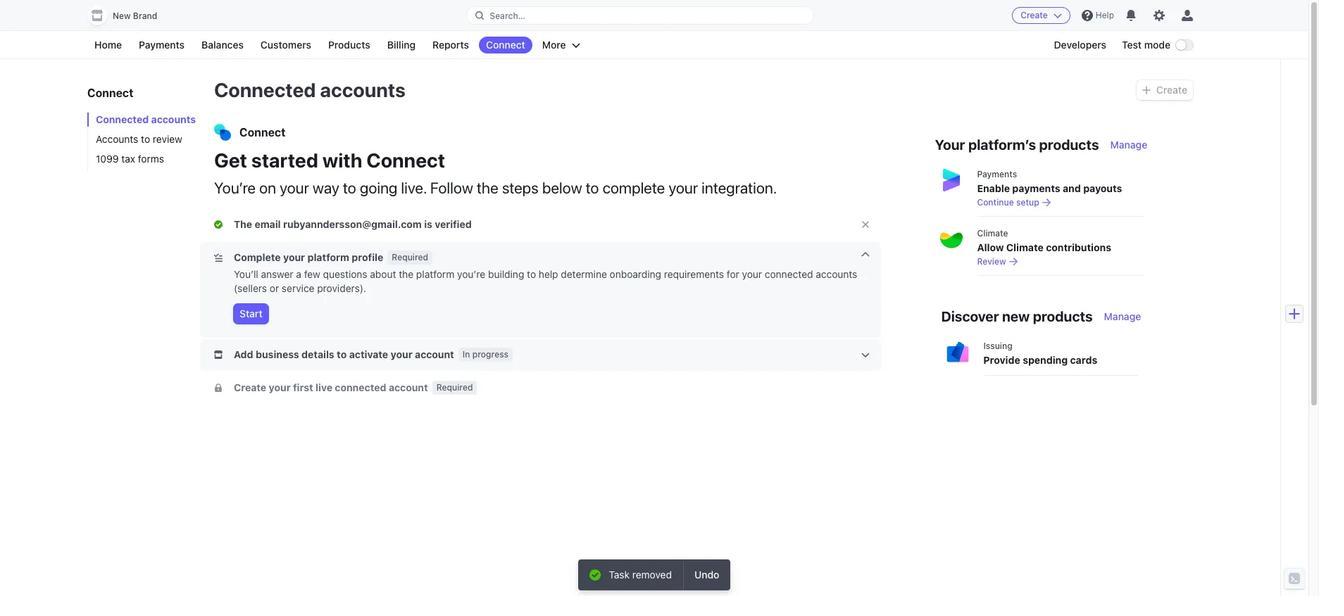 Task type: describe. For each thing, give the bounding box(es) containing it.
cards
[[1070, 354, 1098, 366]]

0 vertical spatial climate
[[977, 228, 1008, 239]]

connect up started
[[240, 126, 286, 139]]

to right the below
[[586, 179, 599, 197]]

help
[[539, 268, 558, 280]]

connected accounts link
[[87, 113, 200, 127]]

for
[[727, 268, 739, 280]]

your inside you'll answer a few questions about the platform you're building to help determine onboarding requirements for your connected accounts (sellers or service providers).
[[742, 268, 762, 280]]

profile
[[352, 251, 383, 263]]

tax
[[121, 153, 135, 165]]

your inside add business details to activate your account dropdown button
[[391, 349, 413, 361]]

svg image for add business details to activate your account
[[214, 351, 223, 359]]

forms
[[138, 153, 164, 165]]

live.
[[401, 179, 427, 197]]

questions
[[323, 268, 367, 280]]

reports
[[433, 39, 469, 51]]

help button
[[1076, 4, 1120, 27]]

1099
[[96, 153, 119, 165]]

issuing provide spending cards
[[984, 341, 1098, 366]]

developers
[[1054, 39, 1107, 51]]

Search… search field
[[467, 7, 813, 24]]

customers link
[[254, 37, 318, 54]]

connect up connected accounts link
[[87, 87, 133, 99]]

in progress
[[463, 349, 509, 360]]

on
[[259, 179, 276, 197]]

is
[[424, 218, 432, 230]]

products for your platform's products
[[1039, 137, 1099, 153]]

to inside you'll answer a few questions about the platform you're building to help determine onboarding requirements for your connected accounts (sellers or service providers).
[[527, 268, 536, 280]]

start link
[[234, 304, 268, 324]]

0 horizontal spatial connected accounts
[[96, 113, 196, 125]]

0 vertical spatial create
[[1021, 10, 1048, 20]]

developers link
[[1047, 37, 1114, 54]]

mode
[[1144, 39, 1171, 51]]

continue setup
[[977, 197, 1039, 208]]

rubyanndersson@gmail.com
[[283, 218, 422, 230]]

or
[[270, 282, 279, 294]]

accounts to review link
[[87, 132, 200, 147]]

review
[[977, 256, 1006, 267]]

payments for payments enable payments and payouts
[[977, 169, 1017, 180]]

new brand button
[[87, 6, 171, 25]]

in
[[463, 349, 470, 360]]

1 horizontal spatial required
[[436, 383, 473, 393]]

continue setup link
[[977, 197, 1145, 209]]

review
[[153, 133, 182, 145]]

1 horizontal spatial connected
[[214, 78, 316, 101]]

0 horizontal spatial connected
[[335, 382, 386, 394]]

discover
[[941, 309, 999, 325]]

steps
[[502, 179, 539, 197]]

reports link
[[425, 37, 476, 54]]

complete your platform profile button
[[214, 251, 386, 265]]

billing link
[[380, 37, 423, 54]]

new
[[1002, 309, 1030, 325]]

verified
[[435, 218, 472, 230]]

undo
[[695, 569, 720, 581]]

to right way
[[343, 179, 356, 197]]

1099 tax forms
[[96, 153, 164, 165]]

connect link
[[479, 37, 532, 54]]

your inside complete your platform profile dropdown button
[[283, 251, 305, 263]]

removed
[[632, 569, 672, 581]]

about
[[370, 268, 396, 280]]

manage link for your platform's products
[[1111, 138, 1148, 152]]

progress
[[472, 349, 509, 360]]

task removed
[[609, 569, 672, 581]]

your left first
[[269, 382, 291, 394]]

details
[[302, 349, 334, 361]]

1 vertical spatial account
[[389, 382, 428, 394]]

task
[[609, 569, 630, 581]]

activate
[[349, 349, 388, 361]]

search…
[[490, 10, 525, 21]]

determine
[[561, 268, 607, 280]]

providers).
[[317, 282, 366, 294]]

platform inside dropdown button
[[308, 251, 349, 263]]

onboarding
[[610, 268, 662, 280]]

continue
[[977, 197, 1014, 208]]

test
[[1122, 39, 1142, 51]]

way
[[313, 179, 339, 197]]

connected inside you'll answer a few questions about the platform you're building to help determine onboarding requirements for your connected accounts (sellers or service providers).
[[765, 268, 813, 280]]

to down connected accounts link
[[141, 133, 150, 145]]

review link
[[977, 256, 1145, 268]]

complete
[[603, 179, 665, 197]]

new brand
[[113, 11, 157, 21]]

you're
[[214, 179, 256, 197]]

payments enable payments and payouts
[[977, 169, 1122, 194]]

first
[[293, 382, 313, 394]]

a
[[296, 268, 301, 280]]

climate allow climate contributions
[[977, 228, 1112, 254]]

1 vertical spatial create
[[1157, 84, 1188, 96]]

test mode
[[1122, 39, 1171, 51]]

platform inside you'll answer a few questions about the platform you're building to help determine onboarding requirements for your connected accounts (sellers or service providers).
[[416, 268, 455, 280]]

account inside dropdown button
[[415, 349, 454, 361]]

payments for payments
[[139, 39, 185, 51]]

balances link
[[194, 37, 251, 54]]

brand
[[133, 11, 157, 21]]

requirements
[[664, 268, 724, 280]]

live
[[316, 382, 332, 394]]

to inside dropdown button
[[337, 349, 347, 361]]

service
[[282, 282, 315, 294]]



Task type: locate. For each thing, give the bounding box(es) containing it.
create up developers link
[[1021, 10, 1048, 20]]

payments down brand
[[139, 39, 185, 51]]

the left steps
[[477, 179, 499, 197]]

1 horizontal spatial platform
[[416, 268, 455, 280]]

with
[[322, 149, 362, 172]]

1 horizontal spatial accounts
[[320, 78, 406, 101]]

0 vertical spatial svg image
[[1142, 86, 1151, 94]]

svg image down test mode
[[1142, 86, 1151, 94]]

account
[[415, 349, 454, 361], [389, 382, 428, 394]]

home link
[[87, 37, 129, 54]]

1 svg image from the top
[[214, 221, 223, 229]]

connected
[[765, 268, 813, 280], [335, 382, 386, 394]]

connected accounts down customers link
[[214, 78, 406, 101]]

provide
[[984, 354, 1021, 366]]

your right on
[[280, 179, 309, 197]]

0 horizontal spatial platform
[[308, 251, 349, 263]]

to
[[141, 133, 150, 145], [343, 179, 356, 197], [586, 179, 599, 197], [527, 268, 536, 280], [337, 349, 347, 361]]

payments inside payments enable payments and payouts
[[977, 169, 1017, 180]]

climate up allow on the top right of page
[[977, 228, 1008, 239]]

your
[[280, 179, 309, 197], [669, 179, 698, 197], [283, 251, 305, 263], [742, 268, 762, 280], [391, 349, 413, 361], [269, 382, 291, 394]]

the
[[234, 218, 252, 230]]

products for discover new products
[[1033, 309, 1093, 325]]

integration.
[[702, 179, 777, 197]]

0 horizontal spatial connected
[[96, 113, 149, 125]]

manage link for discover new products
[[1104, 310, 1141, 324]]

0 horizontal spatial accounts
[[151, 113, 196, 125]]

0 horizontal spatial create
[[234, 382, 266, 394]]

to right 'details'
[[337, 349, 347, 361]]

0 vertical spatial required
[[392, 252, 428, 263]]

1 horizontal spatial svg image
[[1142, 86, 1151, 94]]

you're
[[457, 268, 486, 280]]

1 vertical spatial svg image
[[214, 254, 223, 262]]

create button up the developers
[[1012, 7, 1071, 24]]

answer
[[261, 268, 293, 280]]

1099 tax forms link
[[87, 152, 200, 166]]

svg image for complete your platform profile
[[214, 254, 223, 262]]

1 vertical spatial svg image
[[214, 351, 223, 359]]

payments up enable
[[977, 169, 1017, 180]]

started
[[251, 149, 318, 172]]

more button
[[535, 37, 587, 54]]

Search… text field
[[467, 7, 813, 24]]

products up issuing provide spending cards
[[1033, 309, 1093, 325]]

0 vertical spatial manage link
[[1111, 138, 1148, 152]]

create down add
[[234, 382, 266, 394]]

discover new products
[[941, 309, 1093, 325]]

the right 'about'
[[399, 268, 414, 280]]

connected down customers link
[[214, 78, 316, 101]]

your right "activate"
[[391, 349, 413, 361]]

you'll
[[234, 268, 258, 280]]

0 horizontal spatial svg image
[[214, 351, 223, 359]]

connected accounts up accounts to review link
[[96, 113, 196, 125]]

0 horizontal spatial payments
[[139, 39, 185, 51]]

0 vertical spatial account
[[415, 349, 454, 361]]

1 horizontal spatial create button
[[1137, 80, 1193, 100]]

svg image inside complete your platform profile dropdown button
[[214, 254, 223, 262]]

connected
[[214, 78, 316, 101], [96, 113, 149, 125]]

0 horizontal spatial create button
[[1012, 7, 1071, 24]]

and
[[1063, 182, 1081, 194]]

required up 'about'
[[392, 252, 428, 263]]

complete
[[234, 251, 281, 263]]

accounts
[[96, 133, 138, 145]]

connect inside get started with connect you're on your way to going live. follow the steps below to complete your integration.
[[367, 149, 445, 172]]

your right complete
[[669, 179, 698, 197]]

svg image for create
[[1142, 86, 1151, 94]]

connect
[[486, 39, 525, 51], [87, 87, 133, 99], [240, 126, 286, 139], [367, 149, 445, 172]]

payouts
[[1084, 182, 1122, 194]]

svg image for the email rubyanndersson@gmail.com is verified
[[214, 221, 223, 229]]

1 vertical spatial manage link
[[1104, 310, 1141, 324]]

0 horizontal spatial required
[[392, 252, 428, 263]]

platform left you're
[[416, 268, 455, 280]]

customers
[[261, 39, 311, 51]]

add business details to activate your account
[[234, 349, 454, 361]]

1 horizontal spatial the
[[477, 179, 499, 197]]

0 vertical spatial payments
[[139, 39, 185, 51]]

2 horizontal spatial accounts
[[816, 268, 858, 280]]

start
[[240, 308, 263, 320]]

2 vertical spatial svg image
[[214, 384, 223, 392]]

2 horizontal spatial create
[[1157, 84, 1188, 96]]

1 vertical spatial connected
[[335, 382, 386, 394]]

platform up few
[[308, 251, 349, 263]]

(sellers
[[234, 282, 267, 294]]

1 horizontal spatial payments
[[977, 169, 1017, 180]]

you'll answer a few questions about the platform you're building to help determine onboarding requirements for your connected accounts (sellers or service providers).
[[234, 268, 858, 294]]

home
[[94, 39, 122, 51]]

svg image for create your first live connected account
[[214, 384, 223, 392]]

more
[[542, 39, 566, 51]]

payments
[[139, 39, 185, 51], [977, 169, 1017, 180]]

1 vertical spatial manage
[[1104, 311, 1141, 323]]

1 vertical spatial required
[[436, 383, 473, 393]]

1 vertical spatial connected accounts
[[96, 113, 196, 125]]

your up a at the top left of the page
[[283, 251, 305, 263]]

1 horizontal spatial create
[[1021, 10, 1048, 20]]

connect down the search…
[[486, 39, 525, 51]]

0 vertical spatial create button
[[1012, 7, 1071, 24]]

svg image inside create button
[[1142, 86, 1151, 94]]

building
[[488, 268, 524, 280]]

0 vertical spatial products
[[1039, 137, 1099, 153]]

0 vertical spatial accounts
[[320, 78, 406, 101]]

1 vertical spatial climate
[[1007, 242, 1044, 254]]

payments
[[1013, 182, 1061, 194]]

connected accounts
[[214, 78, 406, 101], [96, 113, 196, 125]]

products
[[1039, 137, 1099, 153], [1033, 309, 1093, 325]]

task removed alert dialog
[[578, 560, 731, 591]]

manage link
[[1111, 138, 1148, 152], [1104, 310, 1141, 324]]

1 vertical spatial payments
[[977, 169, 1017, 180]]

create down 'mode'
[[1157, 84, 1188, 96]]

products up payments enable payments and payouts
[[1039, 137, 1099, 153]]

0 vertical spatial connected accounts
[[214, 78, 406, 101]]

payments link
[[132, 37, 192, 54]]

required down in
[[436, 383, 473, 393]]

accounts to review
[[96, 133, 182, 145]]

1 horizontal spatial connected
[[765, 268, 813, 280]]

few
[[304, 268, 320, 280]]

manage for your platform's products
[[1111, 139, 1148, 151]]

svg image left add
[[214, 351, 223, 359]]

manage for discover new products
[[1104, 311, 1141, 323]]

billing
[[387, 39, 416, 51]]

0 vertical spatial platform
[[308, 251, 349, 263]]

2 svg image from the top
[[214, 254, 223, 262]]

0 vertical spatial the
[[477, 179, 499, 197]]

new
[[113, 11, 131, 21]]

contributions
[[1046, 242, 1112, 254]]

connected up accounts
[[96, 113, 149, 125]]

get started with connect you're on your way to going live. follow the steps below to complete your integration.
[[214, 149, 777, 197]]

1 vertical spatial connected
[[96, 113, 149, 125]]

svg image inside add business details to activate your account dropdown button
[[214, 351, 223, 359]]

to left help
[[527, 268, 536, 280]]

1 vertical spatial platform
[[416, 268, 455, 280]]

svg image
[[214, 221, 223, 229], [214, 254, 223, 262], [214, 384, 223, 392]]

get
[[214, 149, 247, 172]]

your
[[935, 137, 965, 153]]

2 vertical spatial create
[[234, 382, 266, 394]]

follow
[[430, 179, 473, 197]]

email
[[255, 218, 281, 230]]

climate right allow on the top right of page
[[1007, 242, 1044, 254]]

create button down 'mode'
[[1137, 80, 1193, 100]]

products link
[[321, 37, 377, 54]]

add
[[234, 349, 253, 361]]

0 vertical spatial connected
[[765, 268, 813, 280]]

accounts
[[320, 78, 406, 101], [151, 113, 196, 125], [816, 268, 858, 280]]

0 vertical spatial manage
[[1111, 139, 1148, 151]]

the email rubyanndersson@gmail.com is verified
[[234, 218, 472, 230]]

3 svg image from the top
[[214, 384, 223, 392]]

connected down "activate"
[[335, 382, 386, 394]]

connected right for
[[765, 268, 813, 280]]

platform
[[308, 251, 349, 263], [416, 268, 455, 280]]

accounts inside you'll answer a few questions about the platform you're building to help determine onboarding requirements for your connected accounts (sellers or service providers).
[[816, 268, 858, 280]]

0 horizontal spatial the
[[399, 268, 414, 280]]

1 vertical spatial the
[[399, 268, 414, 280]]

0 vertical spatial svg image
[[214, 221, 223, 229]]

connect up the live.
[[367, 149, 445, 172]]

2 vertical spatial accounts
[[816, 268, 858, 280]]

create your first live connected account
[[234, 382, 428, 394]]

setup
[[1016, 197, 1039, 208]]

business
[[256, 349, 299, 361]]

your right for
[[742, 268, 762, 280]]

the
[[477, 179, 499, 197], [399, 268, 414, 280]]

0 vertical spatial connected
[[214, 78, 316, 101]]

spending
[[1023, 354, 1068, 366]]

1 vertical spatial create button
[[1137, 80, 1193, 100]]

1 vertical spatial accounts
[[151, 113, 196, 125]]

issuing
[[984, 341, 1013, 352]]

the inside get started with connect you're on your way to going live. follow the steps below to complete your integration.
[[477, 179, 499, 197]]

svg image
[[1142, 86, 1151, 94], [214, 351, 223, 359]]

undo button
[[683, 560, 731, 591]]

enable
[[977, 182, 1010, 194]]

1 vertical spatial products
[[1033, 309, 1093, 325]]

the inside you'll answer a few questions about the platform you're building to help determine onboarding requirements for your connected accounts (sellers or service providers).
[[399, 268, 414, 280]]

1 horizontal spatial connected accounts
[[214, 78, 406, 101]]

add business details to activate your account button
[[214, 348, 457, 362]]

complete your platform profile
[[234, 251, 383, 263]]



Task type: vqa. For each thing, say whether or not it's contained in the screenshot.
Search… "Text Field"
yes



